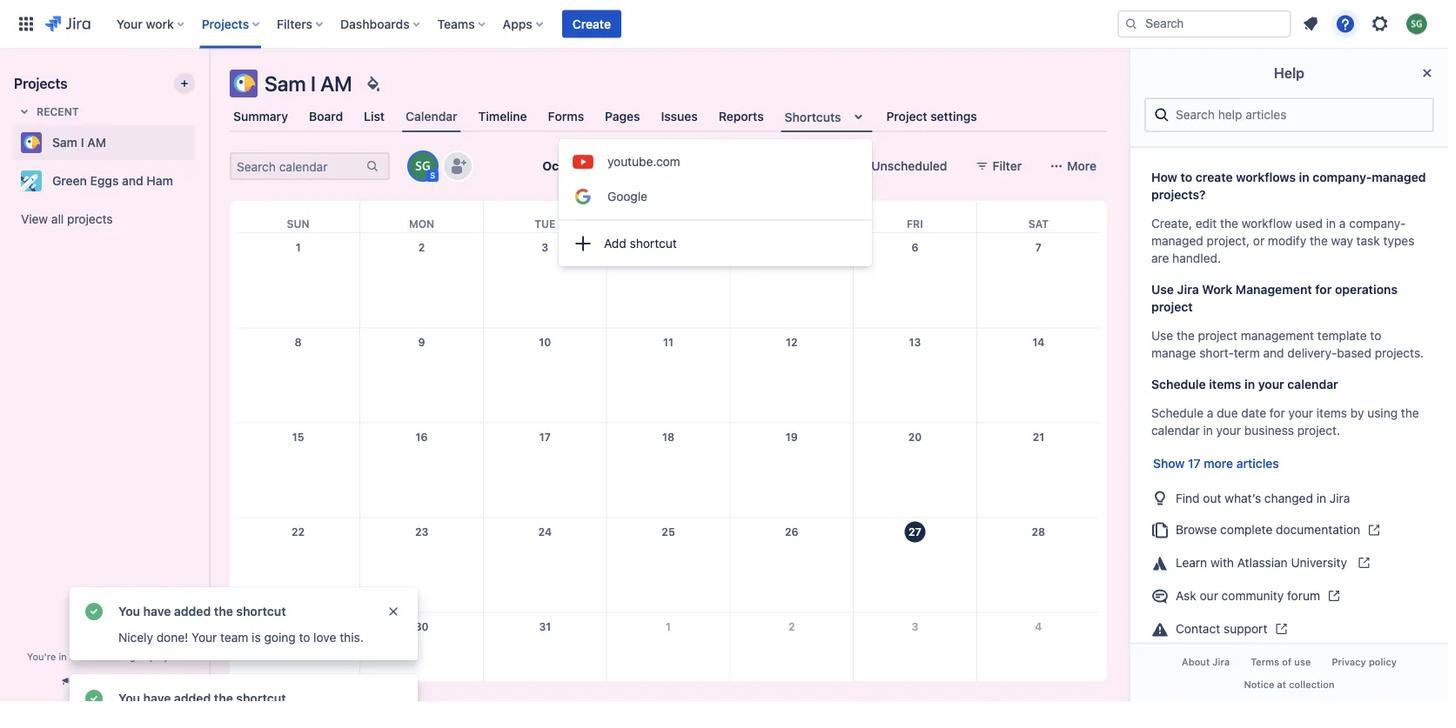 Task type: describe. For each thing, give the bounding box(es) containing it.
notice at collection
[[1244, 679, 1335, 690]]

based
[[1338, 346, 1372, 360]]

browse
[[1176, 523, 1217, 537]]

1 vertical spatial shortcut
[[236, 605, 286, 619]]

more
[[1204, 457, 1234, 471]]

1 success image from the top
[[84, 602, 104, 622]]

shortcuts button
[[781, 101, 873, 132]]

term
[[1234, 346, 1260, 360]]

find
[[1176, 491, 1200, 505]]

calendar inside schedule a due date for your items by using the calendar in your business project.
[[1152, 424, 1200, 438]]

2 vertical spatial your
[[1217, 424, 1242, 438]]

forum
[[1288, 589, 1321, 603]]

primary element
[[10, 0, 1118, 48]]

0 vertical spatial 2 link
[[408, 233, 436, 261]]

15
[[292, 431, 304, 443]]

the inside schedule a due date for your items by using the calendar in your business project.
[[1402, 406, 1420, 420]]

8
[[295, 336, 302, 349]]

project inside use jira work management for operations project
[[1152, 300, 1193, 314]]

row containing sun
[[237, 201, 1100, 233]]

timeline link
[[475, 101, 531, 132]]

schedule for schedule items in your calendar
[[1152, 377, 1206, 392]]

view all projects
[[21, 212, 113, 226]]

add
[[604, 236, 627, 251]]

give
[[77, 676, 99, 688]]

apps
[[503, 17, 533, 31]]

filter button
[[965, 152, 1033, 180]]

create project image
[[178, 77, 192, 91]]

1 horizontal spatial calendar
[[1288, 377, 1339, 392]]

settings image
[[1370, 13, 1391, 34]]

types
[[1384, 234, 1415, 248]]

1 vertical spatial 3 link
[[901, 613, 929, 641]]

all
[[51, 212, 64, 226]]

is
[[252, 631, 261, 645]]

schedule a due date for your items by using the calendar in your business project.
[[1152, 406, 1420, 438]]

pages
[[605, 109, 640, 124]]

work
[[146, 17, 174, 31]]

for for date
[[1270, 406, 1286, 420]]

operations
[[1335, 282, 1398, 297]]

in inside how to create workflows in company-managed projects?
[[1299, 170, 1310, 185]]

0 vertical spatial 4
[[665, 241, 672, 253]]

row containing 29
[[237, 613, 1100, 703]]

sun
[[287, 218, 310, 230]]

schedule items in your calendar
[[1152, 377, 1339, 392]]

the down used
[[1310, 234, 1328, 248]]

thu link
[[777, 201, 807, 232]]

0 vertical spatial i
[[311, 71, 316, 96]]

19 link
[[778, 423, 806, 451]]

task
[[1357, 234, 1381, 248]]

0 horizontal spatial 4 link
[[655, 233, 683, 261]]

Search calendar text field
[[232, 154, 364, 178]]

11 link
[[655, 329, 683, 356]]

create
[[573, 17, 611, 31]]

27
[[909, 526, 922, 538]]

the up project,
[[1221, 216, 1239, 231]]

0 horizontal spatial projects
[[14, 75, 68, 92]]

0 horizontal spatial items
[[1209, 377, 1242, 392]]

26
[[785, 526, 799, 538]]

modify
[[1268, 234, 1307, 248]]

contact support
[[1176, 622, 1268, 636]]

1 horizontal spatial 1 link
[[655, 613, 683, 641]]

23
[[415, 526, 429, 538]]

9
[[418, 336, 425, 349]]

your inside your work dropdown button
[[116, 17, 143, 31]]

row containing 8
[[237, 328, 1100, 423]]

done!
[[156, 631, 188, 645]]

green eggs and ham
[[52, 174, 173, 188]]

1 vertical spatial sam
[[52, 135, 78, 150]]

are
[[1152, 251, 1169, 265]]

previous month image
[[637, 156, 658, 177]]

12 link
[[778, 329, 806, 356]]

learn with atlassian university
[[1176, 556, 1351, 570]]

october 2023
[[543, 159, 626, 173]]

timeline
[[478, 109, 527, 124]]

16
[[416, 431, 428, 443]]

2023
[[595, 159, 626, 173]]

work
[[1202, 282, 1233, 297]]

issues
[[661, 109, 698, 124]]

of
[[1283, 657, 1292, 668]]

short-
[[1200, 346, 1234, 360]]

you're in a team-managed project
[[27, 651, 182, 662]]

0 vertical spatial am
[[321, 71, 352, 96]]

learn
[[1176, 556, 1208, 570]]

2 horizontal spatial your
[[1289, 406, 1314, 420]]

0 horizontal spatial sam i am
[[52, 135, 106, 150]]

create
[[1196, 170, 1233, 185]]

14
[[1033, 336, 1045, 349]]

collapse recent projects image
[[14, 101, 35, 122]]

10 link
[[531, 329, 559, 356]]

sat link
[[1025, 201, 1053, 232]]

articles
[[1237, 457, 1279, 471]]

11
[[663, 336, 674, 349]]

the inside use the project management template to manage short-term and delivery-based projects.
[[1177, 329, 1195, 343]]

row containing 15
[[237, 423, 1100, 518]]

projects inside popup button
[[202, 17, 249, 31]]

1 horizontal spatial 4
[[1035, 621, 1042, 633]]

1 horizontal spatial sam i am
[[265, 71, 352, 96]]

29 link
[[284, 613, 312, 641]]

apps button
[[498, 10, 550, 38]]

view
[[21, 212, 48, 226]]

learn with atlassian university link
[[1145, 547, 1435, 580]]

forms link
[[545, 101, 588, 132]]

22
[[292, 526, 305, 538]]

in up the documentation
[[1317, 491, 1327, 505]]

show 17 more articles
[[1153, 457, 1279, 471]]

add people image
[[447, 156, 468, 177]]

going
[[264, 631, 296, 645]]

2 vertical spatial to
[[299, 631, 310, 645]]

create,
[[1152, 216, 1193, 231]]

by
[[1351, 406, 1365, 420]]

ask
[[1176, 589, 1197, 603]]

0 horizontal spatial 3 link
[[531, 233, 559, 261]]

and inside use the project management template to manage short-term and delivery-based projects.
[[1264, 346, 1285, 360]]

25 link
[[655, 518, 683, 546]]

about jira
[[1182, 657, 1230, 668]]

0 horizontal spatial project
[[150, 651, 182, 662]]

17 inside row
[[540, 431, 551, 443]]

pages link
[[602, 101, 644, 132]]

row containing 22
[[237, 518, 1100, 613]]

google link down the 2023
[[608, 189, 648, 204]]

project inside use the project management template to manage short-term and delivery-based projects.
[[1198, 329, 1238, 343]]

use for use the project management template to manage short-term and delivery-based projects.
[[1152, 329, 1174, 343]]

documentation
[[1276, 523, 1361, 537]]

notifications image
[[1301, 13, 1321, 34]]

row containing 1
[[237, 233, 1100, 328]]

26 link
[[778, 518, 806, 546]]

company- inside create, edit the workflow used in a company- managed project, or modify the way task types are handled.
[[1350, 216, 1406, 231]]

in up date on the bottom right of the page
[[1245, 377, 1255, 392]]

create button
[[562, 10, 622, 38]]

31 link
[[531, 613, 559, 641]]

17 inside 'button'
[[1188, 457, 1201, 471]]

a inside create, edit the workflow used in a company- managed project, or modify the way task types are handled.
[[1340, 216, 1346, 231]]

23 link
[[408, 518, 436, 546]]

projects?
[[1152, 188, 1206, 202]]

complete
[[1221, 523, 1273, 537]]

jira for use jira work management for operations project
[[1178, 282, 1199, 297]]

out
[[1203, 491, 1222, 505]]

our
[[1200, 589, 1219, 603]]

1 horizontal spatial 1
[[666, 621, 671, 633]]

0 vertical spatial 1 link
[[284, 233, 312, 261]]



Task type: vqa. For each thing, say whether or not it's contained in the screenshot.
View
yes



Task type: locate. For each thing, give the bounding box(es) containing it.
jira image
[[45, 13, 90, 34], [45, 13, 90, 34]]

1 vertical spatial 17
[[1188, 457, 1201, 471]]

0 horizontal spatial 2 link
[[408, 233, 436, 261]]

1 horizontal spatial 4 link
[[1025, 613, 1053, 641]]

give feedback
[[77, 676, 149, 688]]

how to create workflows in company-managed projects?
[[1152, 170, 1427, 202]]

1 horizontal spatial items
[[1317, 406, 1348, 420]]

in up way
[[1327, 216, 1336, 231]]

22 link
[[284, 518, 312, 546]]

30 link
[[408, 613, 436, 641]]

managed down nicely on the left of page
[[105, 651, 147, 662]]

0 vertical spatial 17
[[540, 431, 551, 443]]

1 vertical spatial items
[[1317, 406, 1348, 420]]

shortcut inside 'add shortcut' button
[[630, 236, 677, 251]]

2 for 2 link to the bottom
[[789, 621, 795, 633]]

managed up types
[[1372, 170, 1427, 185]]

1 vertical spatial use
[[1152, 329, 1174, 343]]

managed inside create, edit the workflow used in a company- managed project, or modify the way task types are handled.
[[1152, 234, 1204, 248]]

success image down the give
[[84, 689, 104, 703]]

use down are
[[1152, 282, 1174, 297]]

items up due at the right of page
[[1209, 377, 1242, 392]]

items up the project.
[[1317, 406, 1348, 420]]

for left operations on the top
[[1316, 282, 1332, 297]]

dismiss image
[[387, 605, 400, 619]]

this.
[[340, 631, 364, 645]]

google
[[851, 186, 892, 200], [608, 189, 648, 204]]

row
[[237, 201, 1100, 233], [237, 233, 1100, 328], [237, 328, 1100, 423], [237, 423, 1100, 518], [237, 518, 1100, 613], [237, 613, 1100, 703]]

1 use from the top
[[1152, 282, 1174, 297]]

2 horizontal spatial managed
[[1372, 170, 1427, 185]]

set background color image
[[363, 73, 384, 94]]

1 vertical spatial your
[[192, 631, 217, 645]]

sam
[[265, 71, 306, 96], [52, 135, 78, 150]]

0 horizontal spatial shortcut
[[236, 605, 286, 619]]

0 horizontal spatial youtube.com
[[608, 155, 680, 169]]

1 horizontal spatial youtube.com
[[851, 151, 925, 165]]

am up board
[[321, 71, 352, 96]]

1 vertical spatial project
[[1198, 329, 1238, 343]]

0 horizontal spatial 1 link
[[284, 233, 312, 261]]

banner
[[0, 0, 1449, 49]]

in inside schedule a due date for your items by using the calendar in your business project.
[[1204, 424, 1213, 438]]

1 vertical spatial schedule
[[1152, 406, 1204, 420]]

0 vertical spatial company-
[[1313, 170, 1372, 185]]

university
[[1291, 556, 1348, 570]]

1 vertical spatial am
[[87, 135, 106, 150]]

the up manage
[[1177, 329, 1195, 343]]

5 row from the top
[[237, 518, 1100, 613]]

28
[[1032, 526, 1046, 538]]

schedule
[[1152, 377, 1206, 392], [1152, 406, 1204, 420]]

a inside schedule a due date for your items by using the calendar in your business project.
[[1207, 406, 1214, 420]]

youtube.com
[[851, 151, 925, 165], [608, 155, 680, 169]]

projects up collapse recent projects image
[[14, 75, 68, 92]]

filters
[[277, 17, 313, 31]]

19
[[786, 431, 798, 443]]

menu containing youtube.com
[[559, 139, 925, 266]]

1 horizontal spatial your
[[1259, 377, 1285, 392]]

sun link
[[283, 201, 313, 232]]

help image
[[1335, 13, 1356, 34]]

1 vertical spatial to
[[1371, 329, 1382, 343]]

google link up 'add shortcut' button
[[573, 186, 892, 207]]

0 horizontal spatial google
[[608, 189, 648, 204]]

1 horizontal spatial managed
[[1152, 234, 1204, 248]]

0 horizontal spatial 1
[[296, 241, 301, 253]]

for inside use jira work management for operations project
[[1316, 282, 1332, 297]]

use inside use jira work management for operations project
[[1152, 282, 1174, 297]]

date
[[1242, 406, 1267, 420]]

0 vertical spatial 3 link
[[531, 233, 559, 261]]

0 vertical spatial your
[[1259, 377, 1285, 392]]

search image
[[1125, 17, 1139, 31]]

in up show 17 more articles
[[1204, 424, 1213, 438]]

shortcut down wed on the top of page
[[630, 236, 677, 251]]

0 vertical spatial 1
[[296, 241, 301, 253]]

am
[[321, 71, 352, 96], [87, 135, 106, 150]]

1 horizontal spatial 17
[[1188, 457, 1201, 471]]

0 vertical spatial sam i am
[[265, 71, 352, 96]]

1 vertical spatial 4
[[1035, 621, 1042, 633]]

company- up task
[[1350, 216, 1406, 231]]

1 horizontal spatial to
[[1181, 170, 1193, 185]]

google down 'unscheduled' button
[[851, 186, 892, 200]]

1 horizontal spatial your
[[192, 631, 217, 645]]

tab list
[[219, 101, 1118, 132]]

to up based
[[1371, 329, 1382, 343]]

the
[[1221, 216, 1239, 231], [1310, 234, 1328, 248], [1177, 329, 1195, 343], [1402, 406, 1420, 420], [214, 605, 233, 619]]

calendar up show
[[1152, 424, 1200, 438]]

or
[[1253, 234, 1265, 248]]

your up date on the bottom right of the page
[[1259, 377, 1285, 392]]

to left the love
[[299, 631, 310, 645]]

1 vertical spatial jira
[[1330, 491, 1351, 505]]

board link
[[306, 101, 347, 132]]

your down you have added the shortcut
[[192, 631, 217, 645]]

your down due at the right of page
[[1217, 424, 1242, 438]]

add to starred image
[[190, 132, 211, 153]]

project.
[[1298, 424, 1341, 438]]

next month image
[[671, 156, 692, 177]]

20
[[909, 431, 922, 443]]

0 vertical spatial jira
[[1178, 282, 1199, 297]]

shortcuts
[[785, 109, 841, 124]]

1 vertical spatial company-
[[1350, 216, 1406, 231]]

in right you're
[[59, 651, 67, 662]]

in inside create, edit the workflow used in a company- managed project, or modify the way task types are handled.
[[1327, 216, 1336, 231]]

2 horizontal spatial project
[[1198, 329, 1238, 343]]

reports link
[[715, 101, 768, 132]]

to inside use the project management template to manage short-term and delivery-based projects.
[[1371, 329, 1382, 343]]

managed
[[1372, 170, 1427, 185], [1152, 234, 1204, 248], [105, 651, 147, 662]]

sam up summary
[[265, 71, 306, 96]]

google link
[[573, 186, 892, 207], [608, 189, 648, 204]]

for inside schedule a due date for your items by using the calendar in your business project.
[[1270, 406, 1286, 420]]

6 row from the top
[[237, 613, 1100, 703]]

sam i am down recent
[[52, 135, 106, 150]]

sam green image
[[409, 152, 437, 180]]

team-
[[78, 651, 105, 662]]

your
[[116, 17, 143, 31], [192, 631, 217, 645]]

tue link
[[531, 201, 559, 232]]

2 row from the top
[[237, 233, 1100, 328]]

items inside schedule a due date for your items by using the calendar in your business project.
[[1317, 406, 1348, 420]]

6
[[912, 241, 919, 253]]

1 vertical spatial i
[[81, 135, 84, 150]]

0 vertical spatial a
[[1340, 216, 1346, 231]]

calendar down delivery-
[[1288, 377, 1339, 392]]

15 link
[[284, 423, 312, 451]]

projects.
[[1375, 346, 1424, 360]]

jira left work
[[1178, 282, 1199, 297]]

1 row from the top
[[237, 201, 1100, 233]]

settings
[[931, 109, 977, 124]]

2 success image from the top
[[84, 689, 104, 703]]

jira inside button
[[1213, 657, 1230, 668]]

1 schedule from the top
[[1152, 377, 1206, 392]]

the up team
[[214, 605, 233, 619]]

sam down recent
[[52, 135, 78, 150]]

3 link
[[531, 233, 559, 261], [901, 613, 929, 641]]

love
[[314, 631, 336, 645]]

grid containing sun
[[237, 201, 1100, 703]]

close image
[[1417, 63, 1438, 84]]

1 vertical spatial 2 link
[[778, 613, 806, 641]]

1 vertical spatial success image
[[84, 689, 104, 703]]

green
[[52, 174, 87, 188]]

to up projects?
[[1181, 170, 1193, 185]]

your
[[1259, 377, 1285, 392], [1289, 406, 1314, 420], [1217, 424, 1242, 438]]

0 horizontal spatial 2
[[419, 241, 425, 253]]

success image left the you
[[84, 602, 104, 622]]

sam i am up board
[[265, 71, 352, 96]]

terms
[[1251, 657, 1280, 668]]

schedule for schedule a due date for your items by using the calendar in your business project.
[[1152, 406, 1204, 420]]

due
[[1217, 406, 1238, 420]]

project down done!
[[150, 651, 182, 662]]

company- up used
[[1313, 170, 1372, 185]]

privacy policy link
[[1322, 652, 1408, 674]]

24 link
[[531, 518, 559, 546]]

about jira button
[[1172, 652, 1241, 674]]

0 vertical spatial shortcut
[[630, 236, 677, 251]]

1 horizontal spatial jira
[[1213, 657, 1230, 668]]

add shortcut
[[604, 236, 677, 251]]

a up way
[[1340, 216, 1346, 231]]

i up board
[[311, 71, 316, 96]]

0 vertical spatial items
[[1209, 377, 1242, 392]]

am up green eggs and ham link
[[87, 135, 106, 150]]

0 horizontal spatial jira
[[1178, 282, 1199, 297]]

use inside use the project management template to manage short-term and delivery-based projects.
[[1152, 329, 1174, 343]]

2 link
[[408, 233, 436, 261], [778, 613, 806, 641]]

banner containing your work
[[0, 0, 1449, 49]]

projects up sidebar navigation icon
[[202, 17, 249, 31]]

8 link
[[284, 329, 312, 356]]

sidebar navigation image
[[190, 70, 228, 104]]

your profile and settings image
[[1407, 13, 1428, 34]]

1 vertical spatial 4 link
[[1025, 613, 1053, 641]]

schedule down manage
[[1152, 377, 1206, 392]]

4 row from the top
[[237, 423, 1100, 518]]

fri link
[[904, 201, 927, 232]]

1 vertical spatial projects
[[14, 75, 68, 92]]

18
[[662, 431, 675, 443]]

reports
[[719, 109, 764, 124]]

0 vertical spatial sam
[[265, 71, 306, 96]]

help
[[1274, 65, 1305, 81]]

28 link
[[1025, 518, 1053, 546]]

find out what's changed in jira link
[[1145, 481, 1435, 514]]

to inside how to create workflows in company-managed projects?
[[1181, 170, 1193, 185]]

0 horizontal spatial your
[[116, 17, 143, 31]]

ask our community forum
[[1176, 589, 1321, 603]]

for
[[1316, 282, 1332, 297], [1270, 406, 1286, 420]]

menu
[[559, 139, 925, 266]]

managed down create,
[[1152, 234, 1204, 248]]

29
[[291, 621, 305, 633]]

and
[[122, 174, 143, 188], [1264, 346, 1285, 360]]

4 link
[[655, 233, 683, 261], [1025, 613, 1053, 641]]

mon link
[[406, 201, 438, 232]]

project up short-
[[1198, 329, 1238, 343]]

1 horizontal spatial project
[[1152, 300, 1193, 314]]

3 row from the top
[[237, 328, 1100, 423]]

for for management
[[1316, 282, 1332, 297]]

2 horizontal spatial jira
[[1330, 491, 1351, 505]]

1 vertical spatial a
[[1207, 406, 1214, 420]]

1 vertical spatial and
[[1264, 346, 1285, 360]]

schedule inside schedule a due date for your items by using the calendar in your business project.
[[1152, 406, 1204, 420]]

1 horizontal spatial projects
[[202, 17, 249, 31]]

company- inside how to create workflows in company-managed projects?
[[1313, 170, 1372, 185]]

a left due at the right of page
[[1207, 406, 1214, 420]]

3 for the bottom '3' link
[[912, 621, 919, 633]]

0 vertical spatial 4 link
[[655, 233, 683, 261]]

24
[[538, 526, 552, 538]]

1 vertical spatial 3
[[912, 621, 919, 633]]

Search field
[[1118, 10, 1292, 38]]

3 for the left '3' link
[[542, 241, 549, 253]]

youtube.com down pages link
[[608, 155, 680, 169]]

2 vertical spatial managed
[[105, 651, 147, 662]]

project settings link
[[883, 101, 981, 132]]

and left ham
[[122, 174, 143, 188]]

find out what's changed in jira
[[1176, 491, 1351, 505]]

notice at collection link
[[1234, 674, 1346, 696]]

managed inside how to create workflows in company-managed projects?
[[1372, 170, 1427, 185]]

youtube.com link down reports link
[[573, 151, 925, 172]]

your left work
[[116, 17, 143, 31]]

in right workflows
[[1299, 170, 1310, 185]]

2 horizontal spatial to
[[1371, 329, 1382, 343]]

25
[[662, 526, 675, 538]]

for up business
[[1270, 406, 1286, 420]]

0 vertical spatial calendar
[[1288, 377, 1339, 392]]

dashboards
[[340, 17, 410, 31]]

0 horizontal spatial calendar
[[1152, 424, 1200, 438]]

google down the 2023
[[608, 189, 648, 204]]

mon
[[409, 218, 435, 230]]

a left team-
[[70, 651, 75, 662]]

1 horizontal spatial a
[[1207, 406, 1214, 420]]

0 horizontal spatial 4
[[665, 241, 672, 253]]

0 vertical spatial projects
[[202, 17, 249, 31]]

teams button
[[432, 10, 492, 38]]

0 vertical spatial 3
[[542, 241, 549, 253]]

2 schedule from the top
[[1152, 406, 1204, 420]]

use up manage
[[1152, 329, 1174, 343]]

jira for about jira
[[1213, 657, 1230, 668]]

0 vertical spatial managed
[[1372, 170, 1427, 185]]

i up green
[[81, 135, 84, 150]]

more button
[[1040, 152, 1107, 180]]

nicely done! your team is going to love this.
[[118, 631, 364, 645]]

dashboards button
[[335, 10, 427, 38]]

1 vertical spatial calendar
[[1152, 424, 1200, 438]]

project up manage
[[1152, 300, 1193, 314]]

you have added the shortcut
[[118, 605, 286, 619]]

filter
[[993, 159, 1022, 173]]

0 vertical spatial use
[[1152, 282, 1174, 297]]

1 vertical spatial managed
[[1152, 234, 1204, 248]]

the right the using
[[1402, 406, 1420, 420]]

0 horizontal spatial a
[[70, 651, 75, 662]]

2
[[419, 241, 425, 253], [789, 621, 795, 633]]

tab list containing calendar
[[219, 101, 1118, 132]]

1 horizontal spatial 3 link
[[901, 613, 929, 641]]

contact
[[1176, 622, 1221, 636]]

changed
[[1265, 491, 1314, 505]]

jira up the documentation
[[1330, 491, 1351, 505]]

use
[[1295, 657, 1311, 668]]

2 vertical spatial a
[[70, 651, 75, 662]]

1 horizontal spatial shortcut
[[630, 236, 677, 251]]

1 horizontal spatial am
[[321, 71, 352, 96]]

calendar
[[406, 109, 458, 123]]

0 vertical spatial project
[[1152, 300, 1193, 314]]

ask our community forum link
[[1145, 580, 1435, 613]]

1 horizontal spatial for
[[1316, 282, 1332, 297]]

and down management
[[1264, 346, 1285, 360]]

appswitcher icon image
[[16, 13, 37, 34]]

success image
[[84, 602, 104, 622], [84, 689, 104, 703]]

2 horizontal spatial a
[[1340, 216, 1346, 231]]

2 use from the top
[[1152, 329, 1174, 343]]

grid
[[237, 201, 1100, 703]]

0 horizontal spatial to
[[299, 631, 310, 645]]

jira right about
[[1213, 657, 1230, 668]]

2 for topmost 2 link
[[419, 241, 425, 253]]

workflows
[[1236, 170, 1296, 185]]

and inside green eggs and ham link
[[122, 174, 143, 188]]

youtube.com link down pages link
[[608, 155, 680, 169]]

1 horizontal spatial 2 link
[[778, 613, 806, 641]]

1 horizontal spatial i
[[311, 71, 316, 96]]

use for use jira work management for operations project
[[1152, 282, 1174, 297]]

tue
[[535, 218, 556, 230]]

1 horizontal spatial 3
[[912, 621, 919, 633]]

0 vertical spatial 2
[[419, 241, 425, 253]]

your up the project.
[[1289, 406, 1314, 420]]

16 link
[[408, 423, 436, 451]]

7
[[1036, 241, 1042, 253]]

shortcut up is
[[236, 605, 286, 619]]

0 horizontal spatial 17
[[540, 431, 551, 443]]

1 horizontal spatial sam
[[265, 71, 306, 96]]

youtube.com down the project
[[851, 151, 925, 165]]

Search help articles field
[[1171, 99, 1426, 131]]

atlassian
[[1238, 556, 1288, 570]]

1 horizontal spatial google
[[851, 186, 892, 200]]

jira inside use jira work management for operations project
[[1178, 282, 1199, 297]]

4
[[665, 241, 672, 253], [1035, 621, 1042, 633]]

add to starred image
[[190, 171, 211, 192]]

add shortcut button
[[559, 226, 872, 261]]

schedule left due at the right of page
[[1152, 406, 1204, 420]]

0 horizontal spatial your
[[1217, 424, 1242, 438]]



